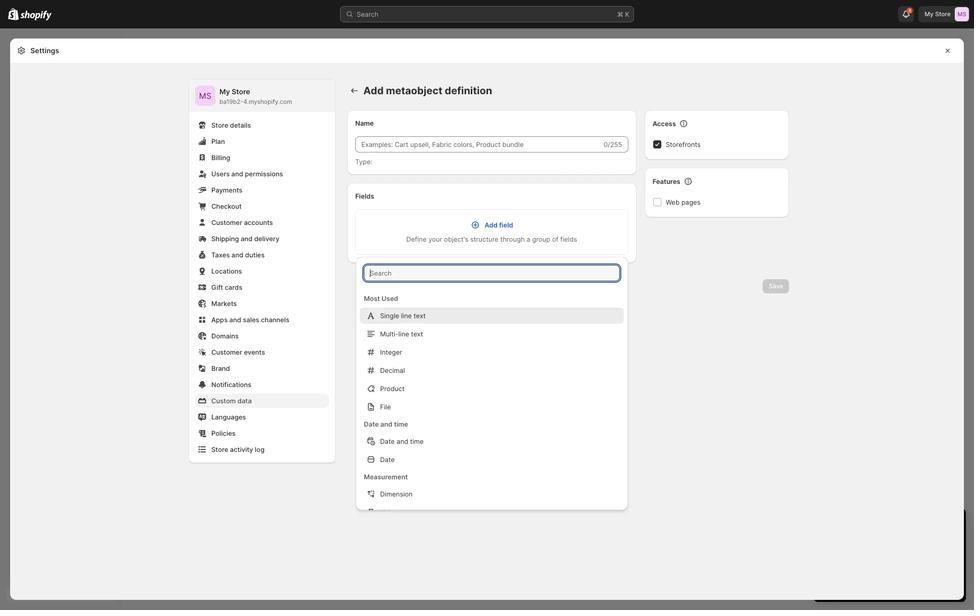 Task type: describe. For each thing, give the bounding box(es) containing it.
web
[[666, 198, 680, 206]]

delivery
[[254, 235, 279, 243]]

text for single line text
[[414, 312, 426, 320]]

define
[[406, 235, 427, 243]]

store inside my store ba19b2-4.myshopify.com
[[232, 87, 250, 96]]

customer events link
[[195, 345, 329, 359]]

3 days left in your trial element
[[814, 535, 966, 602]]

domains
[[211, 332, 239, 340]]

storefronts
[[666, 140, 701, 149]]

store down 'policies' at the left bottom of page
[[211, 446, 228, 454]]

custom
[[211, 397, 236, 405]]

locations
[[211, 267, 242, 275]]

through
[[500, 235, 525, 243]]

locations link
[[195, 264, 329, 278]]

permissions
[[245, 170, 283, 178]]

0 vertical spatial time
[[394, 420, 408, 428]]

notifications
[[211, 381, 251, 389]]

multi-
[[380, 330, 398, 338]]

name
[[355, 119, 374, 127]]

users
[[211, 170, 230, 178]]

brand link
[[195, 361, 329, 376]]

access
[[653, 120, 676, 128]]

your
[[428, 235, 442, 243]]

date and time group
[[356, 433, 628, 468]]

custom data
[[211, 397, 252, 405]]

languages
[[211, 413, 246, 421]]

measurement
[[364, 473, 408, 481]]

features
[[653, 177, 680, 186]]

add for add field
[[485, 221, 498, 229]]

apps and sales channels link
[[195, 313, 329, 327]]

ba19b2-
[[219, 98, 243, 105]]

store activity log link
[[195, 442, 329, 457]]

add for add metaobject definition
[[363, 85, 384, 97]]

plan
[[211, 137, 225, 145]]

field
[[499, 221, 513, 229]]

1 button
[[898, 6, 915, 22]]

1
[[909, 8, 911, 13]]

taxes and duties link
[[195, 248, 329, 262]]

and down file
[[380, 420, 392, 428]]

add metaobject definition
[[363, 85, 492, 97]]

most
[[364, 294, 380, 303]]

policies link
[[195, 426, 329, 440]]

details
[[230, 121, 251, 129]]

time inside group
[[410, 437, 424, 446]]

log
[[255, 446, 265, 454]]

store details link
[[195, 118, 329, 132]]

dimension
[[380, 490, 413, 498]]

a
[[527, 235, 530, 243]]

billing link
[[195, 151, 329, 165]]

single line text option
[[356, 308, 628, 324]]

text for multi-line text
[[411, 330, 423, 338]]

0 vertical spatial date
[[364, 420, 379, 428]]

checkout link
[[195, 199, 329, 213]]

markets link
[[195, 296, 329, 311]]

customer accounts
[[211, 218, 273, 227]]

definition
[[445, 85, 492, 97]]

shipping
[[211, 235, 239, 243]]

web pages
[[666, 198, 701, 206]]

my store image
[[955, 7, 969, 21]]

gift
[[211, 283, 223, 291]]

shipping and delivery link
[[195, 232, 329, 246]]

customer accounts link
[[195, 215, 329, 230]]

customer events
[[211, 348, 265, 356]]

store details
[[211, 121, 251, 129]]

sales
[[243, 316, 259, 324]]

customer for customer events
[[211, 348, 242, 356]]

languages link
[[195, 410, 329, 424]]

apps and sales channels
[[211, 316, 289, 324]]

search list box
[[356, 289, 628, 610]]

taxes
[[211, 251, 230, 259]]

shopify image
[[8, 8, 19, 20]]

date and time inside group
[[380, 437, 424, 446]]

measurement group
[[356, 486, 628, 539]]

and for users and permissions link
[[231, 170, 243, 178]]

pages
[[682, 198, 701, 206]]

plan link
[[195, 134, 329, 149]]

users and permissions link
[[195, 167, 329, 181]]

brand
[[211, 364, 230, 373]]

file
[[380, 403, 391, 411]]

my for my store ba19b2-4.myshopify.com
[[219, 87, 230, 96]]

markets
[[211, 300, 237, 308]]

billing
[[211, 154, 230, 162]]

data
[[238, 397, 252, 405]]

users and permissions
[[211, 170, 283, 178]]

shop settings menu element
[[189, 80, 335, 463]]

single line text
[[380, 312, 426, 320]]

my store image
[[195, 86, 215, 106]]

integer
[[380, 348, 402, 356]]

customer for customer accounts
[[211, 218, 242, 227]]

product
[[380, 385, 405, 393]]

and for shipping and delivery link
[[241, 235, 253, 243]]



Task type: vqa. For each thing, say whether or not it's contained in the screenshot.
bottom Save
no



Task type: locate. For each thing, give the bounding box(es) containing it.
and inside users and permissions link
[[231, 170, 243, 178]]

my inside my store ba19b2-4.myshopify.com
[[219, 87, 230, 96]]

apps
[[211, 316, 228, 324]]

1 horizontal spatial time
[[410, 437, 424, 446]]

and right taxes
[[232, 251, 243, 259]]

my up "ba19b2-"
[[219, 87, 230, 96]]

line
[[401, 312, 412, 320], [398, 330, 409, 338]]

0 vertical spatial text
[[414, 312, 426, 320]]

date and time
[[364, 420, 408, 428], [380, 437, 424, 446]]

my for my store
[[925, 10, 934, 18]]

Examples: Cart upsell, Fabric colors, Product bundle text field
[[355, 136, 602, 153]]

line down single line text
[[398, 330, 409, 338]]

time
[[394, 420, 408, 428], [410, 437, 424, 446]]

define your object's structure through a group of fields
[[406, 235, 577, 243]]

line for multi-
[[398, 330, 409, 338]]

line right single
[[401, 312, 412, 320]]

structure
[[470, 235, 499, 243]]

dialog
[[968, 39, 974, 600]]

text
[[414, 312, 426, 320], [411, 330, 423, 338]]

0 horizontal spatial add
[[363, 85, 384, 97]]

1 horizontal spatial add
[[485, 221, 498, 229]]

and right users
[[231, 170, 243, 178]]

0 horizontal spatial my
[[219, 87, 230, 96]]

gift cards link
[[195, 280, 329, 294]]

1 customer from the top
[[211, 218, 242, 227]]

used
[[382, 294, 398, 303]]

my store ba19b2-4.myshopify.com
[[219, 87, 292, 105]]

store up "ba19b2-"
[[232, 87, 250, 96]]

date
[[364, 420, 379, 428], [380, 437, 395, 446], [380, 456, 395, 464]]

shopify image
[[20, 11, 52, 21]]

Search search field
[[364, 265, 620, 281]]

and up measurement
[[397, 437, 408, 446]]

most used group
[[356, 308, 628, 415]]

1 vertical spatial add
[[485, 221, 498, 229]]

store left my store icon
[[935, 10, 951, 18]]

duties
[[245, 251, 265, 259]]

shipping and delivery
[[211, 235, 279, 243]]

and inside taxes and duties link
[[232, 251, 243, 259]]

0 vertical spatial customer
[[211, 218, 242, 227]]

and for apps and sales channels link
[[229, 316, 241, 324]]

add field
[[485, 221, 513, 229]]

my
[[925, 10, 934, 18], [219, 87, 230, 96]]

group
[[532, 235, 550, 243]]

and inside date and time group
[[397, 437, 408, 446]]

customer down "domains"
[[211, 348, 242, 356]]

1 vertical spatial line
[[398, 330, 409, 338]]

⌘ k
[[617, 10, 629, 18]]

store activity log
[[211, 446, 265, 454]]

search
[[357, 10, 378, 18]]

0 vertical spatial line
[[401, 312, 412, 320]]

most used
[[364, 294, 398, 303]]

and right apps
[[229, 316, 241, 324]]

4.myshopify.com
[[243, 98, 292, 105]]

accounts
[[244, 218, 273, 227]]

and
[[231, 170, 243, 178], [241, 235, 253, 243], [232, 251, 243, 259], [229, 316, 241, 324], [380, 420, 392, 428], [397, 437, 408, 446]]

and down customer accounts
[[241, 235, 253, 243]]

and inside shipping and delivery link
[[241, 235, 253, 243]]

text up multi-line text
[[414, 312, 426, 320]]

fields
[[355, 192, 374, 200]]

policies
[[211, 429, 236, 437]]

text inside single line text option
[[414, 312, 426, 320]]

1 vertical spatial text
[[411, 330, 423, 338]]

line inside option
[[401, 312, 412, 320]]

add
[[363, 85, 384, 97], [485, 221, 498, 229]]

my right 1
[[925, 10, 934, 18]]

1 vertical spatial date and time
[[380, 437, 424, 446]]

custom data link
[[195, 394, 329, 408]]

customer down checkout
[[211, 218, 242, 227]]

0 horizontal spatial time
[[394, 420, 408, 428]]

2 vertical spatial date
[[380, 456, 395, 464]]

1 vertical spatial date
[[380, 437, 395, 446]]

line for single
[[401, 312, 412, 320]]

my store
[[925, 10, 951, 18]]

notifications link
[[195, 378, 329, 392]]

volume
[[380, 508, 403, 516]]

taxes and duties
[[211, 251, 265, 259]]

1 vertical spatial customer
[[211, 348, 242, 356]]

domains link
[[195, 329, 329, 343]]

add up define your object's structure through a group of fields
[[485, 221, 498, 229]]

1 horizontal spatial my
[[925, 10, 934, 18]]

ms button
[[195, 86, 215, 106]]

object's
[[444, 235, 468, 243]]

multi-line text
[[380, 330, 423, 338]]

store
[[935, 10, 951, 18], [232, 87, 250, 96], [211, 121, 228, 129], [211, 446, 228, 454]]

⌘
[[617, 10, 623, 18]]

payments link
[[195, 183, 329, 197]]

type:
[[355, 158, 372, 166]]

text down single line text
[[411, 330, 423, 338]]

1 vertical spatial time
[[410, 437, 424, 446]]

add up name
[[363, 85, 384, 97]]

0 vertical spatial add
[[363, 85, 384, 97]]

checkout
[[211, 202, 242, 210]]

events
[[244, 348, 265, 356]]

1 vertical spatial my
[[219, 87, 230, 96]]

2 customer from the top
[[211, 348, 242, 356]]

and inside apps and sales channels link
[[229, 316, 241, 324]]

single
[[380, 312, 399, 320]]

customer
[[211, 218, 242, 227], [211, 348, 242, 356]]

0 vertical spatial my
[[925, 10, 934, 18]]

k
[[625, 10, 629, 18]]

of
[[552, 235, 558, 243]]

payments
[[211, 186, 242, 194]]

and for taxes and duties link
[[232, 251, 243, 259]]

gift cards
[[211, 283, 242, 291]]

0 vertical spatial date and time
[[364, 420, 408, 428]]

cards
[[225, 283, 242, 291]]

decimal
[[380, 366, 405, 375]]

store up plan
[[211, 121, 228, 129]]

settings dialog
[[10, 39, 964, 600]]



